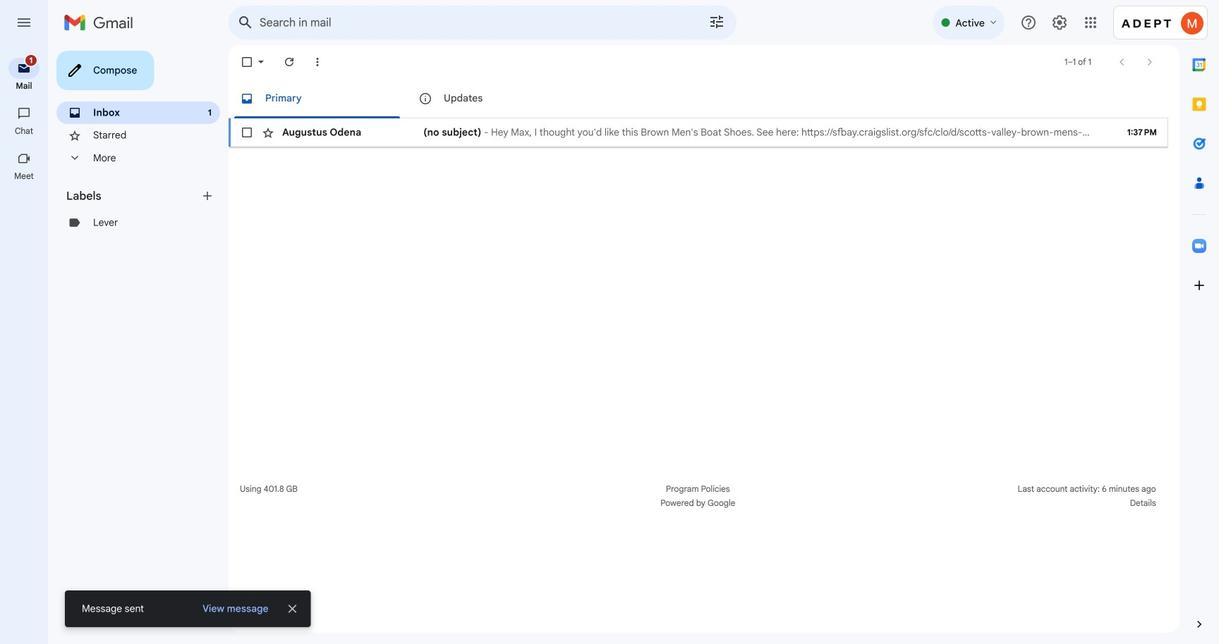 Task type: describe. For each thing, give the bounding box(es) containing it.
0 horizontal spatial tab list
[[229, 79, 1169, 119]]

gmail image
[[64, 8, 140, 37]]

refresh image
[[282, 55, 296, 69]]

more email options image
[[310, 55, 325, 69]]

settings image
[[1051, 14, 1068, 31]]

support image
[[1020, 14, 1037, 31]]

Search in mail text field
[[260, 16, 669, 30]]

advanced search options image
[[703, 8, 731, 36]]

search in mail image
[[233, 10, 258, 35]]

Search in mail search field
[[229, 6, 737, 40]]

main menu image
[[16, 14, 32, 31]]



Task type: locate. For each thing, give the bounding box(es) containing it.
heading
[[0, 80, 48, 92], [0, 126, 48, 137], [0, 171, 48, 182], [66, 189, 200, 203]]

tab list
[[1180, 45, 1219, 594], [229, 79, 1169, 119]]

footer
[[229, 483, 1169, 511]]

primary tab
[[229, 79, 406, 119]]

row
[[229, 119, 1169, 147]]

None checkbox
[[240, 55, 254, 69]]

alert
[[23, 32, 1197, 628]]

main content
[[229, 79, 1169, 147]]

updates tab
[[407, 79, 585, 119]]

None checkbox
[[240, 126, 254, 140]]

navigation
[[0, 45, 49, 645]]

1 horizontal spatial tab list
[[1180, 45, 1219, 594]]



Task type: vqa. For each thing, say whether or not it's contained in the screenshot.
breeze
no



